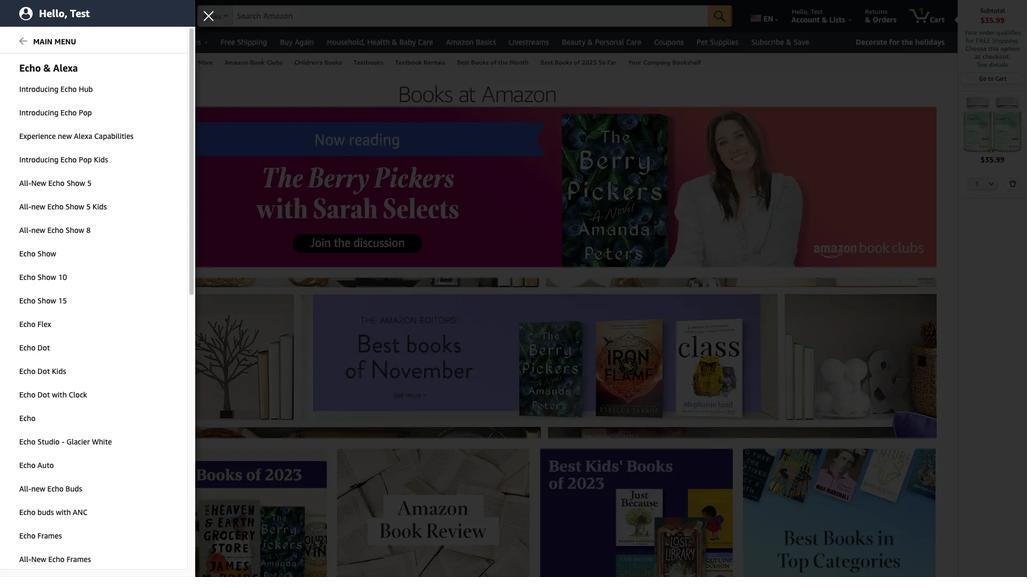 Task type: locate. For each thing, give the bounding box(es) containing it.
1 horizontal spatial your
[[964, 28, 978, 36]]

0 vertical spatial introducing
[[19, 85, 59, 94]]

book left club on the bottom left of page
[[15, 303, 30, 310]]

10
[[58, 273, 67, 282]]

0 vertical spatial $35.99
[[981, 16, 1005, 25]]

picks down amazon books on twitter link
[[46, 303, 62, 310]]

children's inside navigation navigation
[[294, 58, 323, 66]]

kindle for kindle & audible
[[10, 395, 31, 403]]

3 introducing from the top
[[19, 155, 59, 164]]

holiday deals link
[[41, 35, 100, 50]]

introducing for introducing echo pop kids
[[19, 155, 59, 164]]

dot
[[38, 344, 50, 353], [38, 367, 50, 376], [38, 391, 50, 400]]

new down echo frames at the bottom left of the page
[[31, 555, 46, 565]]

dot for with
[[38, 391, 50, 400]]

0 vertical spatial children's books link
[[288, 54, 348, 70]]

test up holiday deals
[[70, 7, 90, 19]]

children's down again
[[294, 58, 323, 66]]

your left "order"
[[964, 28, 978, 36]]

textbook rentals down baby
[[395, 58, 445, 66]]

0 horizontal spatial frames
[[38, 532, 62, 541]]

0 horizontal spatial month
[[67, 179, 85, 186]]

all- up celebrity
[[19, 179, 31, 188]]

kids
[[94, 155, 108, 164], [93, 202, 107, 211], [52, 367, 66, 376]]

dot inside echo dot kids link
[[38, 367, 50, 376]]

1 horizontal spatial frames
[[67, 555, 91, 565]]

2 last from the top
[[10, 513, 24, 522]]

textbook rentals link down echo dot in the bottom of the page
[[15, 369, 64, 377]]

all- left by
[[19, 202, 31, 211]]

& inside returns & orders
[[865, 15, 871, 24]]

0 horizontal spatial your
[[628, 58, 642, 66]]

best books of the month link down basics
[[451, 54, 535, 70]]

0 vertical spatial to
[[117, 7, 123, 16]]

free
[[976, 36, 991, 44]]

new inside all-new echo show 8 link
[[31, 226, 45, 235]]

1 horizontal spatial textbook
[[395, 58, 422, 66]]

1 vertical spatial cart
[[996, 75, 1007, 82]]

0 horizontal spatial rentals
[[42, 369, 64, 377]]

books%20at%20amazon image
[[254, 78, 704, 107]]

book inside navigation navigation
[[250, 58, 265, 66]]

1 vertical spatial 5
[[86, 202, 91, 211]]

baby
[[399, 37, 416, 47]]

& for echo & alexa
[[43, 62, 51, 74]]

the left holidays
[[902, 37, 913, 47]]

1 horizontal spatial rentals
[[424, 58, 445, 66]]

all- down echo frames at the bottom left of the page
[[19, 555, 31, 565]]

0 vertical spatial the
[[902, 37, 913, 47]]

amazon inside amazon books on twitter book club picks
[[15, 293, 39, 301]]

2 introducing from the top
[[19, 108, 59, 117]]

new
[[31, 179, 46, 188], [36, 322, 49, 330], [10, 485, 25, 494], [31, 555, 46, 565]]

series
[[50, 322, 69, 330]]

dot down 'echo dot kids'
[[38, 391, 50, 400]]

new inside all-new echo show 5 kids link
[[31, 202, 45, 211]]

kindle up the kindle ebooks link
[[10, 395, 31, 403]]

basics
[[476, 37, 496, 47]]

last left 30
[[10, 500, 24, 509]]

2 vertical spatial to
[[31, 150, 36, 157]]

1 up holidays
[[919, 6, 924, 17]]

best inside 'link'
[[541, 58, 553, 66]]

1 horizontal spatial book
[[40, 274, 55, 281]]

0 vertical spatial so
[[599, 58, 606, 66]]

deals
[[75, 37, 94, 47], [15, 237, 31, 244]]

0 horizontal spatial far
[[82, 188, 92, 196]]

children's books link down again
[[288, 54, 348, 70]]

& left audible
[[33, 395, 38, 403]]

introducing up the and
[[19, 108, 59, 117]]

1 vertical spatial far
[[82, 188, 92, 196]]

1 horizontal spatial children's
[[294, 58, 323, 66]]

dot down echo dot in the bottom of the page
[[38, 367, 50, 376]]

best books in top categories image
[[743, 449, 936, 578]]

new for all-new echo buds
[[31, 485, 45, 494]]

show
[[67, 179, 85, 188], [66, 202, 84, 211], [66, 226, 84, 235], [38, 249, 56, 258], [38, 273, 56, 282], [38, 296, 56, 306]]

0 vertical spatial kids
[[94, 155, 108, 164]]

picks up black
[[42, 198, 57, 205]]

your
[[964, 28, 978, 36], [628, 58, 642, 66]]

to inside hispanic and latino stories books in spanish back to school books children's books
[[31, 150, 36, 157]]

1 horizontal spatial hello, test
[[792, 7, 823, 16]]

& for subscribe & save
[[786, 37, 792, 47]]

1 vertical spatial 1
[[976, 180, 979, 187]]

5 down introducing echo pop kids link
[[87, 179, 92, 188]]

capabilities
[[94, 132, 134, 141]]

best books of the month link up celebrity picks link
[[15, 179, 85, 186]]

1 vertical spatial picks
[[46, 303, 62, 310]]

1 horizontal spatial care
[[626, 37, 641, 47]]

order
[[979, 28, 995, 36]]

alexa
[[53, 62, 78, 74]]

buds
[[38, 508, 54, 517]]

last
[[10, 500, 24, 509], [10, 513, 24, 522]]

5 for all-new echo show 5
[[87, 179, 92, 188]]

your inside your order qualifies for free shipping. choose this option at checkout. see details
[[964, 28, 978, 36]]

0 horizontal spatial textbook
[[15, 369, 41, 377]]

picks inside best books of the month best books of 2023 so far celebrity picks books by black writers
[[42, 198, 57, 205]]

1 vertical spatial best books of the month link
[[15, 179, 85, 186]]

on
[[60, 293, 67, 301]]

new down checkbox image
[[10, 485, 25, 494]]

1 vertical spatial to
[[988, 75, 994, 82]]

kindle ebooks link
[[15, 416, 56, 424]]

amazon down free shipping link at the top left of page
[[225, 58, 248, 66]]

with left anc
[[56, 508, 71, 517]]

advanced search
[[44, 58, 93, 66]]

best for best sellers & more
[[156, 58, 169, 66]]

for right decorate
[[890, 37, 900, 47]]

0 horizontal spatial for
[[890, 37, 900, 47]]

hello, up main menu on the top of the page
[[39, 7, 67, 19]]

textbook down echo dot in the bottom of the page
[[15, 369, 41, 377]]

dot inside echo dot link
[[38, 344, 50, 353]]

2 pop from the top
[[79, 155, 92, 164]]

echo show
[[19, 249, 56, 258]]

2 days from the top
[[36, 513, 52, 522]]

textbooks inside navigation navigation
[[354, 58, 383, 66]]

deals up search
[[75, 37, 94, 47]]

amazon up club on the bottom left of page
[[15, 293, 39, 301]]

amazon image
[[12, 10, 64, 26]]

introducing down the echo
[[19, 85, 59, 94]]

4 all- from the top
[[19, 485, 31, 494]]

show inside echo show "link"
[[38, 249, 56, 258]]

books inside 'link'
[[555, 58, 572, 66]]

test left lists on the top of page
[[811, 7, 823, 16]]

groceries link
[[163, 35, 214, 50]]

5 all- from the top
[[19, 555, 31, 565]]

all- for all-new echo frames
[[19, 555, 31, 565]]

deals inside navigation navigation
[[75, 37, 94, 47]]

2 horizontal spatial book
[[250, 58, 265, 66]]

with up deals in books 'link'
[[32, 227, 44, 234]]

& left baby
[[392, 37, 397, 47]]

your left company on the right top
[[628, 58, 642, 66]]

textbook rentals down echo dot in the bottom of the page
[[15, 369, 64, 377]]

0 vertical spatial textbook rentals
[[395, 58, 445, 66]]

test
[[70, 7, 90, 19], [811, 7, 823, 16]]

1 vertical spatial deals
[[15, 237, 31, 244]]

$35.99 up dropdown icon
[[981, 155, 1005, 164]]

& right the echo
[[43, 62, 51, 74]]

textbooks down health
[[354, 58, 383, 66]]

best books of 2023 so far link
[[535, 54, 623, 70], [15, 188, 92, 196]]

1 horizontal spatial deals
[[75, 37, 94, 47]]

twitter
[[69, 293, 88, 301]]

amazon down more in books at the top
[[15, 274, 39, 281]]

angeles
[[137, 7, 160, 16]]

0 horizontal spatial textbook rentals link
[[15, 369, 64, 377]]

bookshelf
[[673, 58, 702, 66]]

far
[[608, 58, 617, 66], [82, 188, 92, 196]]

2 horizontal spatial to
[[988, 75, 994, 82]]

the for best books of the month best books of 2023 so far celebrity picks books by black writers
[[56, 179, 65, 186]]

2 dot from the top
[[38, 367, 50, 376]]

pride
[[45, 227, 60, 234]]

deals inside read with pride deals in books
[[15, 237, 31, 244]]

your for your order qualifies for free shipping. choose this option at checkout. see details
[[964, 28, 978, 36]]

prime
[[21, 466, 41, 475]]

amazon book review blog
[[15, 274, 92, 281]]

pop down alexa
[[79, 155, 92, 164]]

month inside best books of the month best books of 2023 so far celebrity picks books by black writers
[[67, 179, 85, 186]]

celebrity picks link
[[15, 198, 57, 205]]

so up all-new echo show 5 kids
[[72, 188, 80, 196]]

1 vertical spatial textbook rentals link
[[15, 369, 64, 377]]

0 horizontal spatial to
[[31, 150, 36, 157]]

1 vertical spatial days
[[36, 513, 52, 522]]

for left free
[[966, 36, 974, 44]]

1 vertical spatial textbook rentals
[[15, 369, 64, 377]]

days right 30
[[36, 500, 52, 509]]

amazon book clubs
[[225, 58, 283, 66]]

so
[[599, 58, 606, 66], [72, 188, 80, 196]]

holiday deals
[[47, 37, 94, 47]]

far down personal
[[608, 58, 617, 66]]

more in books
[[10, 253, 58, 261]]

1 vertical spatial textbook
[[15, 369, 41, 377]]

amazon for amazon basics
[[446, 37, 474, 47]]

rentals inside navigation navigation
[[424, 58, 445, 66]]

amazon down books search field
[[446, 37, 474, 47]]

children's inside hispanic and latino stories books in spanish back to school books children's books
[[15, 159, 43, 167]]

2 all- from the top
[[19, 202, 31, 211]]

dot inside echo dot with clock link
[[38, 391, 50, 400]]

livestreams
[[509, 37, 549, 47]]

the down introducing echo pop kids
[[56, 179, 65, 186]]

1 vertical spatial the
[[498, 58, 508, 66]]

lists
[[830, 15, 845, 24]]

to right the go on the right top of page
[[988, 75, 994, 82]]

month down introducing echo pop kids
[[67, 179, 85, 186]]

experience
[[19, 132, 56, 141]]

& for beauty & personal care
[[588, 37, 593, 47]]

hello, test inside navigation navigation
[[792, 7, 823, 16]]

1 horizontal spatial children's books link
[[288, 54, 348, 70]]

0 vertical spatial last
[[10, 500, 24, 509]]

rentals down amazon basics link
[[424, 58, 445, 66]]

0 vertical spatial picks
[[42, 198, 57, 205]]

all-new echo show 5 kids
[[19, 202, 107, 211]]

see details link
[[964, 60, 1022, 68]]

popular
[[10, 109, 36, 117]]

1 left dropdown icon
[[976, 180, 979, 187]]

best sellers & more link
[[151, 54, 219, 70]]

0 vertical spatial your
[[964, 28, 978, 36]]

0 vertical spatial month
[[510, 58, 529, 66]]

1 vertical spatial last
[[10, 513, 24, 522]]

with inside read with pride deals in books
[[32, 227, 44, 234]]

0 vertical spatial children's
[[294, 58, 323, 66]]

$35.99
[[981, 16, 1005, 25], [981, 155, 1005, 164]]

1 all- from the top
[[19, 179, 31, 188]]

1 vertical spatial with
[[52, 391, 67, 400]]

& left lists on the top of page
[[822, 15, 828, 24]]

hello, test up menu
[[39, 7, 90, 19]]

hello,
[[39, 7, 67, 19], [792, 7, 809, 16]]

best books of 2023 so far link down all-new echo show 5
[[15, 188, 92, 196]]

more down deals in books 'link'
[[10, 253, 26, 261]]

1 horizontal spatial hello,
[[792, 7, 809, 16]]

checkbox image
[[10, 466, 18, 475]]

details
[[989, 60, 1009, 68]]

0 vertical spatial book
[[250, 58, 265, 66]]

of for best books of 2023 so far
[[574, 58, 580, 66]]

0 horizontal spatial deals
[[15, 237, 31, 244]]

best books of 2023 image
[[134, 449, 327, 578]]

1 vertical spatial book
[[40, 274, 55, 281]]

frames down echo buds with anc
[[38, 532, 62, 541]]

1 vertical spatial month
[[67, 179, 85, 186]]

0 horizontal spatial hello, test
[[39, 7, 90, 19]]

rentals up the echo dot with clock
[[42, 369, 64, 377]]

delivering
[[86, 7, 116, 16]]

1
[[919, 6, 924, 17], [976, 180, 979, 187]]

kids down all-new echo show 5 link
[[93, 202, 107, 211]]

delete image
[[1009, 180, 1017, 187]]

1 vertical spatial best books of 2023 so far link
[[15, 188, 92, 196]]

far up all-new echo show 5 kids
[[82, 188, 92, 196]]

with left clock
[[52, 391, 67, 400]]

1 pop from the top
[[79, 108, 92, 117]]

0 horizontal spatial best books of 2023 so far link
[[15, 188, 92, 196]]

menu
[[54, 37, 76, 46]]

in down read with pride link
[[33, 237, 38, 244]]

30
[[26, 500, 34, 509]]

kids up the echo dot with clock
[[52, 367, 66, 376]]

echo frames
[[19, 532, 62, 541]]

all- up deals in books 'link'
[[19, 226, 31, 235]]

by
[[35, 208, 41, 215]]

1 horizontal spatial month
[[510, 58, 529, 66]]

all- for all-new echo buds
[[19, 485, 31, 494]]

days
[[36, 500, 52, 509], [36, 513, 52, 522]]

best books of the month
[[457, 58, 529, 66]]

$35.99 down subtotal
[[981, 16, 1005, 25]]

1 horizontal spatial best books of 2023 so far link
[[535, 54, 623, 70]]

2 vertical spatial introducing
[[19, 155, 59, 164]]

auto
[[38, 461, 54, 470]]

1 horizontal spatial test
[[811, 7, 823, 16]]

1 vertical spatial your
[[628, 58, 642, 66]]

1 dot from the top
[[38, 344, 50, 353]]

new for all-new echo show 8
[[31, 226, 45, 235]]

best sellers & more
[[156, 58, 213, 66]]

popular in books
[[10, 109, 67, 117]]

15
[[58, 296, 67, 306]]

1 introducing from the top
[[19, 85, 59, 94]]

1 last from the top
[[10, 500, 24, 509]]

1 vertical spatial introducing
[[19, 108, 59, 117]]

care right baby
[[418, 37, 433, 47]]

introducing echo pop kids link
[[0, 149, 187, 171]]

children's down the back
[[15, 159, 43, 167]]

care
[[418, 37, 433, 47], [626, 37, 641, 47]]

0 vertical spatial kindle
[[10, 395, 31, 403]]

1 horizontal spatial far
[[608, 58, 617, 66]]

the down livestreams link
[[498, 58, 508, 66]]

introducing for introducing echo pop
[[19, 108, 59, 117]]

books inside read with pride deals in books
[[40, 237, 58, 244]]

3 dot from the top
[[38, 391, 50, 400]]

1 horizontal spatial textbook rentals
[[395, 58, 445, 66]]

2023 down all-new echo show 5
[[56, 188, 71, 196]]

ebooks
[[35, 416, 56, 424]]

0 horizontal spatial cart
[[930, 15, 945, 24]]

1 vertical spatial more
[[10, 253, 26, 261]]

frames down the echo frames link
[[67, 555, 91, 565]]

1 vertical spatial pop
[[79, 155, 92, 164]]

with
[[32, 227, 44, 234], [52, 391, 67, 400], [56, 508, 71, 517]]

1 horizontal spatial more
[[198, 58, 213, 66]]

2023 down beauty & personal care link
[[582, 58, 597, 66]]

echo show 15 link
[[0, 290, 187, 312]]

cart down details
[[996, 75, 1007, 82]]

kindle & audible
[[10, 395, 65, 403]]

echo flex link
[[0, 314, 187, 336]]

hello, inside navigation navigation
[[792, 7, 809, 16]]

best books of 2023 so far link down 'beauty'
[[535, 54, 623, 70]]

show inside all-new echo show 5 kids link
[[66, 202, 84, 211]]

holidays
[[915, 37, 945, 47]]

textbooks up 'echo dot kids'
[[10, 348, 44, 356]]

in up back to school books "link"
[[35, 140, 40, 148]]

0 vertical spatial dot
[[38, 344, 50, 353]]

dot down start a new series
[[38, 344, 50, 353]]

of down all-new echo show 5
[[49, 188, 55, 196]]

2023 inside best books of the month best books of 2023 so far celebrity picks books by black writers
[[56, 188, 71, 196]]

personal
[[595, 37, 624, 47]]

best kids' books of 2023 image
[[540, 449, 733, 578]]

hello, test left lists on the top of page
[[792, 7, 823, 16]]

0 vertical spatial 2023
[[582, 58, 597, 66]]

kids down experience new alexa capabilities link
[[94, 155, 108, 164]]

0 vertical spatial cart
[[930, 15, 945, 24]]

in
[[37, 109, 44, 117], [35, 140, 40, 148], [33, 237, 38, 244], [28, 253, 34, 261]]

1 horizontal spatial 1
[[976, 180, 979, 187]]

last 30 days link
[[10, 500, 52, 509]]

month down livestreams link
[[510, 58, 529, 66]]

0 horizontal spatial so
[[72, 188, 80, 196]]

of down 'beauty'
[[574, 58, 580, 66]]

cart up holidays
[[930, 15, 945, 24]]

children's books link down back to school books "link"
[[15, 159, 63, 167]]

pet
[[697, 37, 708, 47]]

0 vertical spatial deals
[[75, 37, 94, 47]]

3 all- from the top
[[19, 226, 31, 235]]

1 vertical spatial 2023
[[56, 188, 71, 196]]

all-new echo show 8
[[19, 226, 91, 235]]

for
[[966, 36, 974, 44], [890, 37, 900, 47]]

more right sellers
[[198, 58, 213, 66]]

1 vertical spatial so
[[72, 188, 80, 196]]

0 vertical spatial pop
[[79, 108, 92, 117]]

1 vertical spatial frames
[[67, 555, 91, 565]]

picks
[[42, 198, 57, 205], [46, 303, 62, 310]]

last left 90 in the left bottom of the page
[[10, 513, 24, 522]]

month inside navigation navigation
[[510, 58, 529, 66]]

all- for all-new echo show 8
[[19, 226, 31, 235]]

new inside experience new alexa capabilities link
[[58, 132, 72, 141]]

so down beauty & personal care link
[[599, 58, 606, 66]]

introducing down the books in spanish link
[[19, 155, 59, 164]]

textbooks
[[354, 58, 383, 66], [10, 348, 44, 356]]

beauty
[[562, 37, 586, 47]]

0 vertical spatial textbooks
[[354, 58, 383, 66]]

pop up stories
[[79, 108, 92, 117]]

0 horizontal spatial 2023
[[56, 188, 71, 196]]

0 vertical spatial frames
[[38, 532, 62, 541]]

deals down read at the left top of page
[[15, 237, 31, 244]]

1 horizontal spatial to
[[117, 7, 123, 16]]

read with pride link
[[15, 227, 60, 234]]

to inside delivering to los angeles 90005 update location
[[117, 7, 123, 16]]

0 vertical spatial 1
[[919, 6, 924, 17]]

new up celebrity picks link
[[31, 179, 46, 188]]

amazon for amazon book review blog
[[15, 274, 39, 281]]

all- up 30
[[19, 485, 31, 494]]

Search Amazon text field
[[233, 6, 708, 26]]

0 vertical spatial days
[[36, 500, 52, 509]]

children's books
[[294, 58, 342, 66]]

$35.99 inside the subtotal $35.99
[[981, 16, 1005, 25]]

new inside all-new echo buds link
[[31, 485, 45, 494]]

2 vertical spatial the
[[56, 179, 65, 186]]

None submit
[[708, 5, 732, 27]]

free
[[221, 37, 235, 47]]

dot for kids
[[38, 367, 50, 376]]

& left orders
[[865, 15, 871, 24]]

0 horizontal spatial 1
[[919, 6, 924, 17]]

textbook down baby
[[395, 58, 422, 66]]

books inside search field
[[203, 12, 221, 20]]

in down deals in books 'link'
[[28, 253, 34, 261]]

picks inside amazon books on twitter book club picks
[[46, 303, 62, 310]]

delivering to los angeles 90005 update location
[[86, 7, 180, 24]]

1 horizontal spatial best books of the month link
[[451, 54, 535, 70]]

5
[[87, 179, 92, 188], [86, 202, 91, 211]]

the inside best books of the month best books of 2023 so far celebrity picks books by black writers
[[56, 179, 65, 186]]

kindle left ebooks
[[15, 416, 33, 424]]

days up the "soon"
[[36, 513, 52, 522]]

1 care from the left
[[418, 37, 433, 47]]

with for dot
[[52, 391, 67, 400]]

2023
[[582, 58, 597, 66], [56, 188, 71, 196]]

far inside best books of 2023 so far 'link'
[[608, 58, 617, 66]]

cart
[[930, 15, 945, 24], [996, 75, 1007, 82]]

of up celebrity picks link
[[49, 179, 55, 186]]



Task type: describe. For each thing, give the bounding box(es) containing it.
books by black writers link
[[15, 208, 81, 215]]

en link
[[744, 3, 784, 29]]

buy
[[280, 37, 293, 47]]

black
[[43, 208, 59, 215]]

best for best books of the month
[[457, 58, 470, 66]]

0 vertical spatial best books of 2023 so far link
[[535, 54, 623, 70]]

returns
[[865, 7, 888, 16]]

echo show link
[[0, 243, 187, 265]]

more inside navigation navigation
[[198, 58, 213, 66]]

kindle ebooks
[[15, 416, 56, 424]]

so inside best books of the month best books of 2023 so far celebrity picks books by black writers
[[72, 188, 80, 196]]

eligible
[[72, 466, 97, 475]]

free shipping link
[[214, 35, 274, 50]]

echo buds with anc
[[19, 508, 87, 517]]

& for account & lists
[[822, 15, 828, 24]]

echo flex
[[19, 320, 51, 329]]

all- for all-new echo show 5
[[19, 179, 31, 188]]

amazon book review image
[[337, 449, 530, 578]]

this
[[989, 44, 999, 52]]

subscribe & save
[[752, 37, 810, 47]]

show inside echo show 10 link
[[38, 273, 56, 282]]

stories
[[73, 131, 93, 138]]

decorate for the holidays link
[[852, 35, 949, 49]]

again
[[295, 37, 314, 47]]

all-new echo buds link
[[0, 478, 187, 501]]

save
[[794, 37, 810, 47]]

read
[[15, 227, 30, 234]]

echo
[[19, 62, 41, 74]]

echo dot with clock link
[[0, 384, 187, 407]]

all-new echo show 5 link
[[0, 172, 187, 195]]

echo show 10
[[19, 273, 67, 282]]

none submit inside books search field
[[708, 5, 732, 27]]

decorate for the holidays
[[856, 37, 945, 47]]

your for your company bookshelf
[[628, 58, 642, 66]]

audible
[[40, 395, 65, 403]]

test inside navigation navigation
[[811, 7, 823, 16]]

coming
[[10, 526, 36, 535]]

introducing for introducing echo hub
[[19, 85, 59, 94]]

of for best books of the month best books of 2023 so far celebrity picks books by black writers
[[49, 179, 55, 186]]

buds
[[66, 485, 82, 494]]

subscribe & save link
[[745, 35, 816, 50]]

main menu
[[33, 37, 76, 46]]

for inside your order qualifies for free shipping. choose this option at checkout. see details
[[966, 36, 974, 44]]

& for returns & orders
[[865, 15, 871, 24]]

holiday
[[47, 37, 73, 47]]

0 vertical spatial best books of the month link
[[451, 54, 535, 70]]

in inside read with pride deals in books
[[33, 237, 38, 244]]

0 horizontal spatial best books of the month link
[[15, 179, 85, 186]]

all
[[25, 38, 34, 47]]

amazon book review blog link
[[15, 274, 92, 281]]

0 horizontal spatial children's books link
[[15, 159, 63, 167]]

5 for all-new echo show 5 kids
[[86, 202, 91, 211]]

pop for introducing echo pop kids
[[79, 155, 92, 164]]

and
[[41, 131, 52, 138]]

echo inside "link"
[[19, 249, 36, 258]]

kindle for kindle ebooks
[[15, 416, 33, 424]]

new for experience new alexa capabilities
[[58, 132, 72, 141]]

1 days from the top
[[36, 500, 52, 509]]

books link
[[8, 54, 38, 70]]

start a new series
[[15, 322, 69, 330]]

books inside amazon books on twitter book club picks
[[40, 293, 58, 301]]

so inside navigation navigation
[[599, 58, 606, 66]]

echo frames link
[[0, 525, 187, 548]]

textbook rentals inside navigation navigation
[[395, 58, 445, 66]]

amazon books on twitter link
[[15, 293, 88, 301]]

0 horizontal spatial hello,
[[39, 7, 67, 19]]

subscribe
[[752, 37, 784, 47]]

2023 inside navigation navigation
[[582, 58, 597, 66]]

review
[[57, 274, 78, 281]]

book for review
[[40, 274, 55, 281]]

to for go to cart
[[988, 75, 994, 82]]

returns & orders
[[865, 7, 897, 24]]

introducing echo pop kids
[[19, 155, 108, 164]]

of for best books of the month
[[491, 58, 497, 66]]

in right popular
[[37, 109, 44, 117]]

textbooks link
[[348, 54, 389, 70]]

all- for all-new echo show 5 kids
[[19, 202, 31, 211]]

read with pride deals in books
[[15, 227, 60, 244]]

show inside all-new echo show 8 link
[[66, 226, 84, 235]]

1 vertical spatial $35.99
[[981, 155, 1005, 164]]

new for all-new echo show 5 kids
[[31, 202, 45, 211]]

month for best books of the month best books of 2023 so far celebrity picks books by black writers
[[67, 179, 85, 186]]

hello, test link
[[0, 0, 195, 27]]

to for delivering to los angeles 90005 update location
[[117, 7, 123, 16]]

advanced
[[44, 58, 72, 66]]

club
[[31, 303, 45, 310]]

back to school books link
[[15, 150, 77, 157]]

2 vertical spatial kids
[[52, 367, 66, 376]]

far inside best books of the month best books of 2023 so far celebrity picks books by black writers
[[82, 188, 92, 196]]

amazon basics
[[446, 37, 496, 47]]

month for best books of the month
[[510, 58, 529, 66]]

best books of 2023 so far
[[541, 58, 617, 66]]

1 horizontal spatial textbook rentals link
[[389, 54, 451, 70]]

the for best books of the month
[[498, 58, 508, 66]]

spanish
[[41, 140, 65, 148]]

pop for introducing echo pop
[[79, 108, 92, 117]]

hello, test inside hello, test link
[[39, 7, 90, 19]]

amazon books on twitter book club picks
[[15, 293, 88, 310]]

buy again link
[[274, 35, 321, 50]]

Books search field
[[197, 5, 732, 28]]

in inside hispanic and latino stories books in spanish back to school books children's books
[[35, 140, 40, 148]]

1 horizontal spatial cart
[[996, 75, 1007, 82]]

coq10 600mg softgels | high absorption coq10 ubiquinol supplement | reduced form enhanced with vitamin e &amp; omega 3 6 9 | antioxidant powerhouse good for health | 120 softgels image
[[964, 96, 1022, 154]]

all-new echo show 5 kids link
[[0, 196, 187, 218]]

shipping.
[[992, 36, 1020, 44]]

back
[[15, 150, 29, 157]]

echo dot kids
[[19, 367, 66, 376]]

latino
[[54, 131, 71, 138]]

go
[[979, 75, 987, 82]]

echo auto link
[[0, 455, 187, 477]]

with for buds
[[56, 508, 71, 517]]

go to cart
[[979, 75, 1007, 82]]

introducing echo hub link
[[0, 78, 187, 101]]

book for clubs
[[250, 58, 265, 66]]

hub
[[79, 85, 93, 94]]

los
[[125, 7, 135, 16]]

celebrity
[[15, 198, 40, 205]]

best for best books of 2023 so far
[[541, 58, 553, 66]]

now reading. bright young women with sarah selects. join the discussion. image
[[134, 107, 937, 268]]

alexa
[[74, 132, 92, 141]]

orders
[[873, 15, 897, 24]]

navigation navigation
[[0, 0, 1027, 578]]

best books of november image
[[134, 278, 937, 439]]

1 vertical spatial kids
[[93, 202, 107, 211]]

main
[[33, 37, 53, 46]]

decorate
[[856, 37, 888, 47]]

search
[[74, 58, 93, 66]]

reading
[[43, 466, 70, 475]]

household,
[[327, 37, 365, 47]]

option
[[1001, 44, 1020, 52]]

beauty & personal care
[[562, 37, 641, 47]]

all-new echo frames link
[[0, 549, 187, 571]]

livestreams link
[[503, 35, 556, 50]]

show inside all-new echo show 5 link
[[67, 179, 85, 188]]

90005
[[161, 7, 180, 16]]

book inside amazon books on twitter book club picks
[[15, 303, 30, 310]]

& right sellers
[[192, 58, 196, 66]]

echo auto
[[19, 461, 54, 470]]

see
[[977, 60, 988, 68]]

advanced search link
[[38, 54, 99, 70]]

amazon for amazon book clubs
[[225, 58, 248, 66]]

studio
[[38, 438, 60, 447]]

textbook inside navigation navigation
[[395, 58, 422, 66]]

best books of the month best books of 2023 so far celebrity picks books by black writers
[[15, 179, 92, 215]]

& for kindle & audible
[[33, 395, 38, 403]]

show inside the echo show 15 link
[[38, 296, 56, 306]]

account
[[792, 15, 820, 24]]

new right a on the bottom left of the page
[[36, 322, 49, 330]]

0 horizontal spatial test
[[70, 7, 90, 19]]

dropdown image
[[989, 182, 994, 186]]

2 care from the left
[[626, 37, 641, 47]]

0 horizontal spatial textbooks
[[10, 348, 44, 356]]

1 vertical spatial rentals
[[42, 369, 64, 377]]

buy again
[[280, 37, 314, 47]]



Task type: vqa. For each thing, say whether or not it's contained in the screenshot.
+ Follow
no



